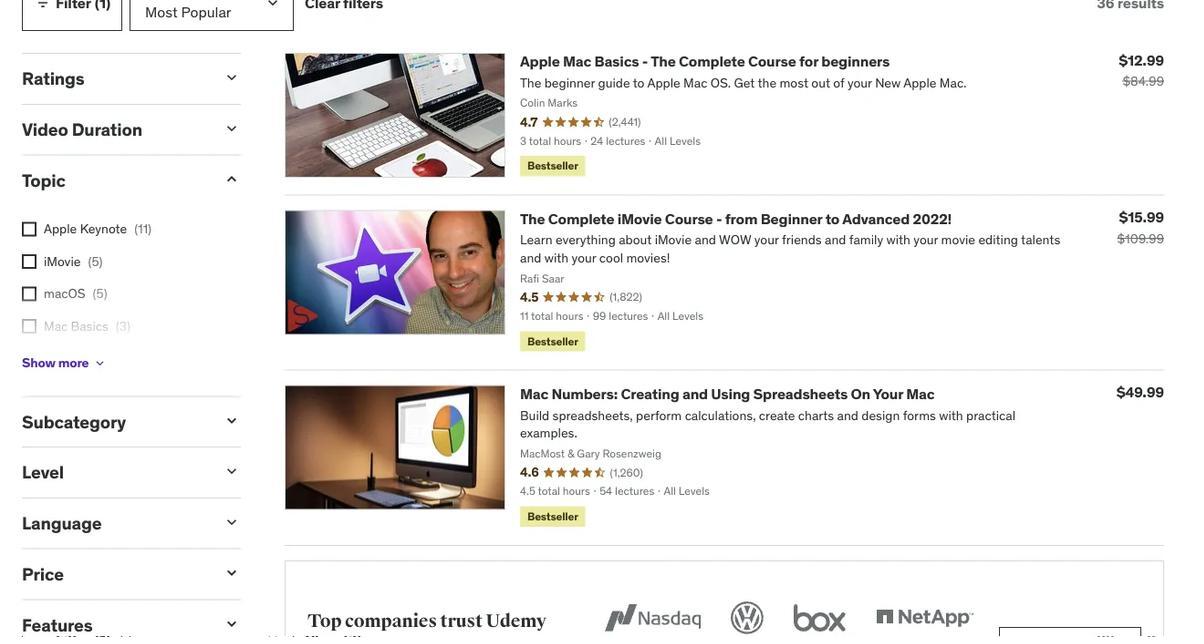 Task type: vqa. For each thing, say whether or not it's contained in the screenshot.
the bottommost iMovie
yes



Task type: locate. For each thing, give the bounding box(es) containing it.
0 vertical spatial (5)
[[88, 253, 103, 270]]

0 horizontal spatial -
[[642, 52, 648, 71]]

$15.99
[[1119, 208, 1165, 227]]

the
[[651, 52, 676, 71], [520, 209, 545, 228]]

mac numbers: creating and using spreadsheets on your mac
[[520, 385, 935, 404]]

1 horizontal spatial imovie
[[618, 209, 662, 228]]

1 horizontal spatial -
[[716, 209, 722, 228]]

xsmall image up show
[[22, 320, 37, 334]]

apple products basics
[[44, 351, 172, 367]]

0 vertical spatial imovie
[[618, 209, 662, 228]]

xsmall image for imovie
[[22, 255, 37, 269]]

numbers:
[[552, 385, 618, 404]]

beginner
[[761, 209, 823, 228]]

3 xsmall image from the top
[[22, 287, 37, 302]]

1 vertical spatial -
[[716, 209, 722, 228]]

1 horizontal spatial the
[[651, 52, 676, 71]]

4 xsmall image from the top
[[22, 320, 37, 334]]

keynote
[[80, 221, 127, 237]]

1 xsmall image from the top
[[22, 222, 37, 237]]

the complete imovie course - from beginner to advanced 2022! link
[[520, 209, 952, 228]]

3 small image from the top
[[223, 463, 241, 481]]

0 vertical spatial apple
[[520, 52, 560, 71]]

mac
[[563, 52, 592, 71], [44, 318, 68, 335], [520, 385, 549, 404], [907, 385, 935, 404]]

(11)
[[134, 221, 152, 237]]

xsmall image down topic
[[22, 222, 37, 237]]

small image for ratings
[[223, 68, 241, 87]]

video
[[22, 118, 68, 140]]

1 small image from the top
[[223, 68, 241, 87]]

xsmall image for mac
[[22, 320, 37, 334]]

imovie
[[618, 209, 662, 228], [44, 253, 81, 270]]

1 vertical spatial the
[[520, 209, 545, 228]]

small image for features
[[223, 616, 241, 634]]

trust
[[440, 611, 483, 633]]

1 vertical spatial complete
[[548, 209, 615, 228]]

2022!
[[913, 209, 952, 228]]

1 horizontal spatial complete
[[679, 52, 745, 71]]

1 vertical spatial (5)
[[93, 286, 107, 302]]

2 small image from the top
[[223, 119, 241, 138]]

companies
[[345, 611, 437, 633]]

small image for level
[[223, 463, 241, 481]]

2 vertical spatial apple
[[44, 351, 77, 367]]

4 small image from the top
[[223, 514, 241, 532]]

xsmall image
[[93, 356, 107, 371]]

0 vertical spatial basics
[[595, 52, 639, 71]]

video duration
[[22, 118, 142, 140]]

small image
[[34, 0, 52, 12], [223, 170, 241, 189], [223, 412, 241, 430], [223, 616, 241, 634]]

subcategory
[[22, 411, 126, 433]]

1 vertical spatial imovie
[[44, 253, 81, 270]]

nasdaq image
[[600, 599, 705, 638]]

small image
[[223, 68, 241, 87], [223, 119, 241, 138], [223, 463, 241, 481], [223, 514, 241, 532], [223, 565, 241, 583]]

from
[[725, 209, 758, 228]]

level button
[[22, 462, 208, 484]]

1 horizontal spatial basics
[[135, 351, 172, 367]]

2 xsmall image from the top
[[22, 255, 37, 269]]

1 vertical spatial basics
[[71, 318, 108, 335]]

basics for products
[[135, 351, 172, 367]]

$12.99 $84.99
[[1119, 51, 1165, 89]]

complete
[[679, 52, 745, 71], [548, 209, 615, 228]]

5 small image from the top
[[223, 565, 241, 583]]

0 vertical spatial course
[[748, 52, 796, 71]]

xsmall image
[[22, 222, 37, 237], [22, 255, 37, 269], [22, 287, 37, 302], [22, 320, 37, 334]]

netapp image
[[872, 599, 977, 638]]

language
[[22, 513, 102, 535]]

0 horizontal spatial basics
[[71, 318, 108, 335]]

macos (5)
[[44, 286, 107, 302]]

box image
[[789, 599, 850, 638]]

apple mac basics - the complete course for beginners
[[520, 52, 890, 71]]

$12.99
[[1119, 51, 1165, 69]]

course left the for
[[748, 52, 796, 71]]

2 vertical spatial basics
[[135, 351, 172, 367]]

apple
[[520, 52, 560, 71], [44, 221, 77, 237], [44, 351, 77, 367]]

apple keynote (11)
[[44, 221, 152, 237]]

1 vertical spatial course
[[665, 209, 713, 228]]

small image for language
[[223, 514, 241, 532]]

(5) down apple keynote (11)
[[88, 253, 103, 270]]

course
[[748, 52, 796, 71], [665, 209, 713, 228]]

(5) up mac basics (3)
[[93, 286, 107, 302]]

top companies trust udemy
[[308, 611, 547, 633]]

course left from
[[665, 209, 713, 228]]

$15.99 $109.99
[[1118, 208, 1165, 247]]

apple mac basics - the complete course for beginners link
[[520, 52, 890, 71]]

0 vertical spatial complete
[[679, 52, 745, 71]]

products
[[80, 351, 132, 367]]

0 vertical spatial -
[[642, 52, 648, 71]]

2 horizontal spatial basics
[[595, 52, 639, 71]]

(5)
[[88, 253, 103, 270], [93, 286, 107, 302]]

status
[[1097, 0, 1165, 11]]

xsmall image left 'macos'
[[22, 287, 37, 302]]

mac numbers: creating and using spreadsheets on your mac link
[[520, 385, 935, 404]]

(3)
[[116, 318, 130, 335]]

small image for subcategory
[[223, 412, 241, 430]]

small image for price
[[223, 565, 241, 583]]

xsmall image left imovie (5)
[[22, 255, 37, 269]]

features
[[22, 615, 93, 637]]

0 horizontal spatial complete
[[548, 209, 615, 228]]

small image for topic
[[223, 170, 241, 189]]

basics
[[595, 52, 639, 71], [71, 318, 108, 335], [135, 351, 172, 367]]

0 vertical spatial the
[[651, 52, 676, 71]]

xsmall image for macos
[[22, 287, 37, 302]]

-
[[642, 52, 648, 71], [716, 209, 722, 228]]

1 vertical spatial apple
[[44, 221, 77, 237]]

basics for mac
[[595, 52, 639, 71]]

udemy
[[486, 611, 547, 633]]



Task type: describe. For each thing, give the bounding box(es) containing it.
apple for apple keynote (11)
[[44, 221, 77, 237]]

xsmall image for apple
[[22, 222, 37, 237]]

show
[[22, 355, 55, 371]]

price button
[[22, 564, 208, 586]]

$49.99
[[1117, 384, 1165, 402]]

imovie (5)
[[44, 253, 103, 270]]

ratings button
[[22, 67, 208, 89]]

top
[[308, 611, 342, 633]]

apple for apple mac basics - the complete course for beginners
[[520, 52, 560, 71]]

using
[[711, 385, 750, 404]]

(5) for imovie (5)
[[88, 253, 103, 270]]

subcategory button
[[22, 411, 208, 433]]

language button
[[22, 513, 208, 535]]

show more button
[[22, 345, 107, 382]]

volkswagen image
[[727, 599, 767, 638]]

small image for video duration
[[223, 119, 241, 138]]

1 horizontal spatial course
[[748, 52, 796, 71]]

more
[[58, 355, 89, 371]]

mac basics (3)
[[44, 318, 130, 335]]

apple for apple products basics
[[44, 351, 77, 367]]

0 horizontal spatial imovie
[[44, 253, 81, 270]]

creating
[[621, 385, 680, 404]]

on
[[851, 385, 871, 404]]

ratings
[[22, 67, 85, 89]]

topic
[[22, 169, 65, 191]]

macos
[[44, 286, 85, 302]]

your
[[873, 385, 904, 404]]

video duration button
[[22, 118, 208, 140]]

to
[[826, 209, 840, 228]]

beginners
[[822, 52, 890, 71]]

advanced
[[843, 209, 910, 228]]

for
[[799, 52, 819, 71]]

duration
[[72, 118, 142, 140]]

and
[[683, 385, 708, 404]]

0 horizontal spatial course
[[665, 209, 713, 228]]

level
[[22, 462, 64, 484]]

the complete imovie course - from beginner to advanced 2022!
[[520, 209, 952, 228]]

$109.99
[[1118, 230, 1165, 247]]

(5) for macos (5)
[[93, 286, 107, 302]]

$84.99
[[1123, 73, 1165, 89]]

price
[[22, 564, 64, 586]]

show more
[[22, 355, 89, 371]]

topic button
[[22, 169, 208, 191]]

spreadsheets
[[753, 385, 848, 404]]

features button
[[22, 615, 208, 637]]

0 horizontal spatial the
[[520, 209, 545, 228]]



